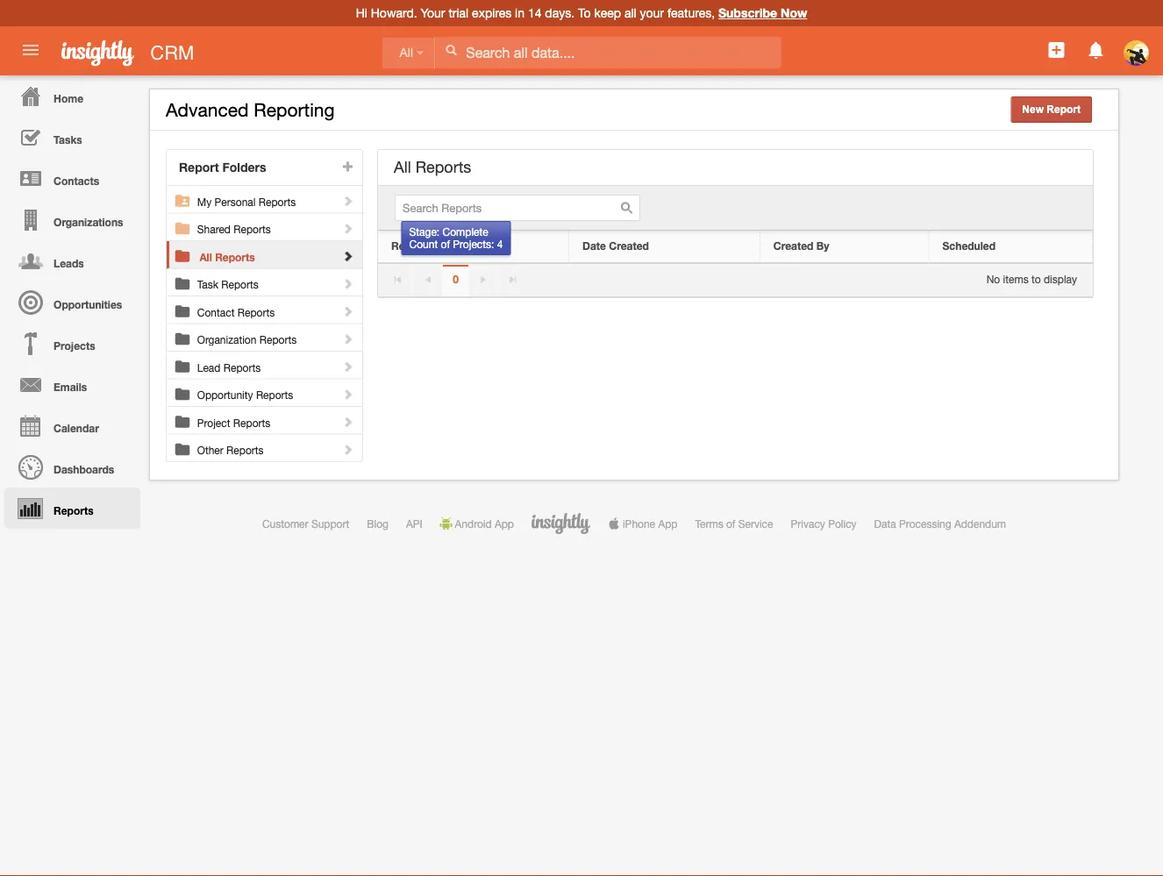 Task type: locate. For each thing, give the bounding box(es) containing it.
iphone app
[[623, 518, 678, 530]]

1 horizontal spatial created
[[774, 240, 814, 252]]

all down howard.
[[400, 46, 413, 60]]

task reports link
[[197, 269, 356, 291]]

scheduled link
[[943, 240, 1079, 254]]

chevron right image for project reports
[[342, 416, 354, 428]]

chevron right image for other reports
[[342, 444, 354, 456]]

navigation
[[0, 75, 140, 529]]

advanced reporting
[[166, 99, 335, 121]]

reports for task reports "link" at the top of page
[[221, 279, 259, 291]]

Search Reports text field
[[395, 195, 641, 221]]

4 chevron right image from the top
[[342, 361, 354, 373]]

all up task
[[200, 251, 212, 263]]

2 horizontal spatial report
[[1047, 104, 1081, 115]]

reports down "dashboards"
[[54, 505, 94, 517]]

created by link
[[774, 240, 916, 254]]

tasks
[[54, 133, 82, 146]]

keep
[[594, 6, 621, 20]]

chevron right image up lead reports link
[[342, 333, 354, 345]]

0
[[453, 273, 459, 286]]

app right android
[[495, 518, 514, 530]]

chevron right image down plus image
[[342, 195, 354, 207]]

days.
[[545, 6, 575, 20]]

5 chevron right image from the top
[[342, 444, 354, 456]]

0 horizontal spatial report
[[179, 160, 219, 175]]

row containing report name
[[378, 231, 1093, 263]]

terms of service link
[[695, 518, 773, 530]]

data processing addendum
[[874, 518, 1006, 530]]

chevron right image
[[342, 222, 354, 235], [342, 250, 354, 262], [342, 305, 354, 318], [342, 361, 354, 373], [342, 444, 354, 456]]

chevron right image for contact reports
[[342, 305, 354, 318]]

reports up contact reports
[[221, 279, 259, 291]]

2 chevron right image from the top
[[342, 278, 354, 290]]

1 created from the left
[[609, 240, 649, 252]]

chevron right image for organization reports
[[342, 333, 354, 345]]

chevron right image inside organization reports link
[[342, 333, 354, 345]]

all reports up task reports at the top of page
[[200, 251, 255, 263]]

2 app from the left
[[658, 518, 678, 530]]

all reports up stage:
[[394, 157, 471, 176]]

reports for shared reports link on the left of the page
[[234, 223, 271, 236]]

hi howard. your trial expires in 14 days. to keep all your features, subscribe now
[[356, 6, 808, 20]]

iphone
[[623, 518, 655, 530]]

chevron right image inside task reports "link"
[[342, 278, 354, 290]]

report
[[1047, 104, 1081, 115], [179, 160, 219, 175], [391, 240, 426, 252]]

policy
[[828, 518, 857, 530]]

chevron right image inside shared reports link
[[342, 222, 354, 235]]

count
[[409, 238, 438, 251]]

stage:
[[409, 225, 440, 238]]

chevron right image up organization reports link
[[342, 305, 354, 318]]

1 horizontal spatial report
[[391, 240, 426, 252]]

report name link
[[391, 240, 555, 254]]

reports for opportunity reports link
[[256, 389, 293, 401]]

report folders
[[179, 160, 266, 175]]

row
[[378, 231, 1093, 263]]

created right date
[[609, 240, 649, 252]]

all
[[400, 46, 413, 60], [394, 157, 411, 176], [200, 251, 212, 263]]

reports down shared reports
[[215, 251, 255, 263]]

howard.
[[371, 6, 417, 20]]

report down stage:
[[391, 240, 426, 252]]

scheduled
[[943, 240, 996, 252]]

reports for organization reports link
[[259, 334, 297, 346]]

created left by
[[774, 240, 814, 252]]

chevron right image up project reports link
[[342, 388, 354, 401]]

chevron right image for my personal reports
[[342, 195, 354, 207]]

0 horizontal spatial created
[[609, 240, 649, 252]]

organizations
[[54, 216, 123, 228]]

leads link
[[4, 240, 140, 282]]

reports down the opportunity reports
[[233, 417, 271, 429]]

grid
[[378, 231, 1093, 263]]

1 app from the left
[[495, 518, 514, 530]]

chevron right image inside project reports link
[[342, 416, 354, 428]]

0 vertical spatial of
[[441, 238, 450, 251]]

chevron right image up opportunity reports link
[[342, 361, 354, 373]]

1 vertical spatial all reports
[[200, 251, 255, 263]]

my
[[197, 196, 212, 208]]

my personal reports
[[197, 196, 296, 208]]

0 vertical spatial report
[[1047, 104, 1081, 115]]

project reports link
[[197, 407, 356, 429]]

chevron right image for opportunity reports
[[342, 388, 354, 401]]

organization reports
[[197, 334, 297, 346]]

4 chevron right image from the top
[[342, 388, 354, 401]]

chevron right image inside contact reports 'link'
[[342, 305, 354, 318]]

1 chevron right image from the top
[[342, 222, 354, 235]]

reports up the opportunity reports
[[224, 361, 261, 374]]

dashboards link
[[4, 447, 140, 488]]

reports for lead reports link
[[224, 361, 261, 374]]

privacy policy link
[[791, 518, 857, 530]]

chevron right image up support
[[342, 444, 354, 456]]

report for report folders
[[179, 160, 219, 175]]

chevron right image inside other reports link
[[342, 444, 354, 456]]

chevron right image
[[342, 195, 354, 207], [342, 278, 354, 290], [342, 333, 354, 345], [342, 388, 354, 401], [342, 416, 354, 428]]

chevron right image for task reports
[[342, 278, 354, 290]]

of right the terms
[[726, 518, 736, 530]]

chevron right image up other reports link
[[342, 416, 354, 428]]

all
[[625, 6, 637, 20]]

1 chevron right image from the top
[[342, 195, 354, 207]]

0 horizontal spatial of
[[441, 238, 450, 251]]

opportunity reports link
[[197, 379, 356, 401]]

customer support
[[262, 518, 349, 530]]

android app link
[[440, 518, 514, 530]]

chevron right image up contact reports 'link'
[[342, 278, 354, 290]]

chevron right image for lead reports
[[342, 361, 354, 373]]

of right count
[[441, 238, 450, 251]]

all reports
[[394, 157, 471, 176], [200, 251, 255, 263]]

2 chevron right image from the top
[[342, 250, 354, 262]]

3 chevron right image from the top
[[342, 305, 354, 318]]

dashboards
[[54, 463, 114, 476]]

reports down project reports
[[226, 444, 264, 457]]

app
[[495, 518, 514, 530], [658, 518, 678, 530]]

report inside row
[[391, 240, 426, 252]]

0 horizontal spatial app
[[495, 518, 514, 530]]

data
[[874, 518, 896, 530]]

5 chevron right image from the top
[[342, 416, 354, 428]]

reports inside 'link'
[[238, 306, 275, 319]]

customer support link
[[262, 518, 349, 530]]

1 vertical spatial report
[[179, 160, 219, 175]]

reports down my personal reports
[[234, 223, 271, 236]]

created
[[609, 240, 649, 252], [774, 240, 814, 252]]

organizations link
[[4, 199, 140, 240]]

0 vertical spatial all
[[400, 46, 413, 60]]

reporting
[[254, 99, 335, 121]]

all right plus image
[[394, 157, 411, 176]]

no items to display
[[987, 273, 1077, 285]]

support
[[311, 518, 349, 530]]

chevron right image up task reports "link" at the top of page
[[342, 250, 354, 262]]

subscribe now link
[[719, 6, 808, 20]]

chevron right image inside my personal reports link
[[342, 195, 354, 207]]

app right the iphone
[[658, 518, 678, 530]]

date
[[583, 240, 606, 252]]

date created link
[[583, 240, 746, 254]]

shared reports
[[197, 223, 271, 236]]

chevron right image inside "all reports" link
[[342, 250, 354, 262]]

1 horizontal spatial all reports
[[394, 157, 471, 176]]

by
[[817, 240, 829, 252]]

reports up lead reports link
[[259, 334, 297, 346]]

2 vertical spatial report
[[391, 240, 426, 252]]

1 vertical spatial of
[[726, 518, 736, 530]]

chevron right image down plus image
[[342, 222, 354, 235]]

to
[[1032, 273, 1041, 285]]

reports up organization reports
[[238, 306, 275, 319]]

1 horizontal spatial app
[[658, 518, 678, 530]]

report up my
[[179, 160, 219, 175]]

projects:
[[453, 238, 494, 251]]

stage: complete count of projects: 4
[[409, 225, 503, 251]]

reports up project reports link
[[256, 389, 293, 401]]

now
[[781, 6, 808, 20]]

3 chevron right image from the top
[[342, 333, 354, 345]]

report name
[[391, 240, 458, 252]]

of
[[441, 238, 450, 251], [726, 518, 736, 530]]

0 vertical spatial all reports
[[394, 157, 471, 176]]

new
[[1022, 104, 1044, 115]]

chevron right image inside opportunity reports link
[[342, 388, 354, 401]]

reports inside "link"
[[221, 279, 259, 291]]

chevron right image inside lead reports link
[[342, 361, 354, 373]]

report right new
[[1047, 104, 1081, 115]]

new report link
[[1011, 97, 1092, 123]]

lead reports
[[197, 361, 261, 374]]

contacts link
[[4, 158, 140, 199]]

name
[[429, 240, 458, 252]]

all link
[[382, 37, 435, 69]]



Task type: vqa. For each thing, say whether or not it's contained in the screenshot.
"Sat 18-Nov-23"
no



Task type: describe. For each thing, give the bounding box(es) containing it.
hi
[[356, 6, 368, 20]]

leads
[[54, 257, 84, 269]]

0 button
[[443, 265, 469, 298]]

to
[[578, 6, 591, 20]]

display
[[1044, 273, 1077, 285]]

of inside stage: complete count of projects: 4
[[441, 238, 450, 251]]

opportunity
[[197, 389, 253, 401]]

all reports link
[[200, 241, 356, 263]]

emails link
[[4, 364, 140, 405]]

calendar
[[54, 422, 99, 434]]

calendar link
[[4, 405, 140, 447]]

features,
[[668, 6, 715, 20]]

opportunity reports
[[197, 389, 293, 401]]

created by
[[774, 240, 829, 252]]

new report
[[1022, 104, 1081, 115]]

project reports
[[197, 417, 271, 429]]

Search all data.... text field
[[435, 37, 781, 68]]

reports for project reports link
[[233, 417, 271, 429]]

other
[[197, 444, 224, 457]]

reports link
[[4, 488, 140, 529]]

plus image
[[342, 160, 354, 172]]

trial
[[449, 6, 469, 20]]

chevron right image for all reports
[[342, 250, 354, 262]]

your
[[640, 6, 664, 20]]

reports for other reports link
[[226, 444, 264, 457]]

other reports
[[197, 444, 264, 457]]

4
[[497, 238, 503, 251]]

your
[[421, 6, 445, 20]]

data processing addendum link
[[874, 518, 1006, 530]]

lead reports link
[[197, 352, 356, 374]]

projects
[[54, 340, 95, 352]]

navigation containing home
[[0, 75, 140, 529]]

organization
[[197, 334, 257, 346]]

service
[[739, 518, 773, 530]]

addendum
[[955, 518, 1006, 530]]

api link
[[406, 518, 423, 530]]

contact reports link
[[197, 297, 356, 319]]

all inside "link"
[[400, 46, 413, 60]]

app for iphone app
[[658, 518, 678, 530]]

home link
[[4, 75, 140, 117]]

notifications image
[[1086, 39, 1107, 61]]

api
[[406, 518, 423, 530]]

grid containing report name
[[378, 231, 1093, 263]]

date created
[[583, 240, 649, 252]]

other reports link
[[197, 435, 356, 457]]

blog link
[[367, 518, 389, 530]]

folders
[[222, 160, 266, 175]]

white image
[[445, 44, 457, 56]]

contacts
[[54, 175, 99, 187]]

shared reports link
[[197, 214, 356, 236]]

1 horizontal spatial of
[[726, 518, 736, 530]]

2 vertical spatial all
[[200, 251, 212, 263]]

opportunities
[[54, 298, 122, 311]]

lead
[[197, 361, 221, 374]]

1 vertical spatial all
[[394, 157, 411, 176]]

task reports
[[197, 279, 259, 291]]

2 created from the left
[[774, 240, 814, 252]]

contact
[[197, 306, 235, 319]]

reports for "all reports" link
[[215, 251, 255, 263]]

home
[[54, 92, 83, 104]]

expires
[[472, 6, 512, 20]]

reports up shared reports link on the left of the page
[[259, 196, 296, 208]]

reports up stage:
[[416, 157, 471, 176]]

emails
[[54, 381, 87, 393]]

terms
[[695, 518, 724, 530]]

in
[[515, 6, 525, 20]]

project
[[197, 417, 230, 429]]

tasks link
[[4, 117, 140, 158]]

shared
[[197, 223, 231, 236]]

report for report name
[[391, 240, 426, 252]]

chevron right image for shared reports
[[342, 222, 354, 235]]

organization reports link
[[197, 324, 356, 346]]

reports for contact reports 'link'
[[238, 306, 275, 319]]

0 horizontal spatial all reports
[[200, 251, 255, 263]]

privacy policy
[[791, 518, 857, 530]]

processing
[[899, 518, 952, 530]]

app for android app
[[495, 518, 514, 530]]

items
[[1003, 273, 1029, 285]]

contact reports
[[197, 306, 275, 319]]

terms of service
[[695, 518, 773, 530]]

android
[[455, 518, 492, 530]]

blog
[[367, 518, 389, 530]]

opportunities link
[[4, 282, 140, 323]]

subscribe
[[719, 6, 777, 20]]

customer
[[262, 518, 308, 530]]

personal
[[215, 196, 256, 208]]



